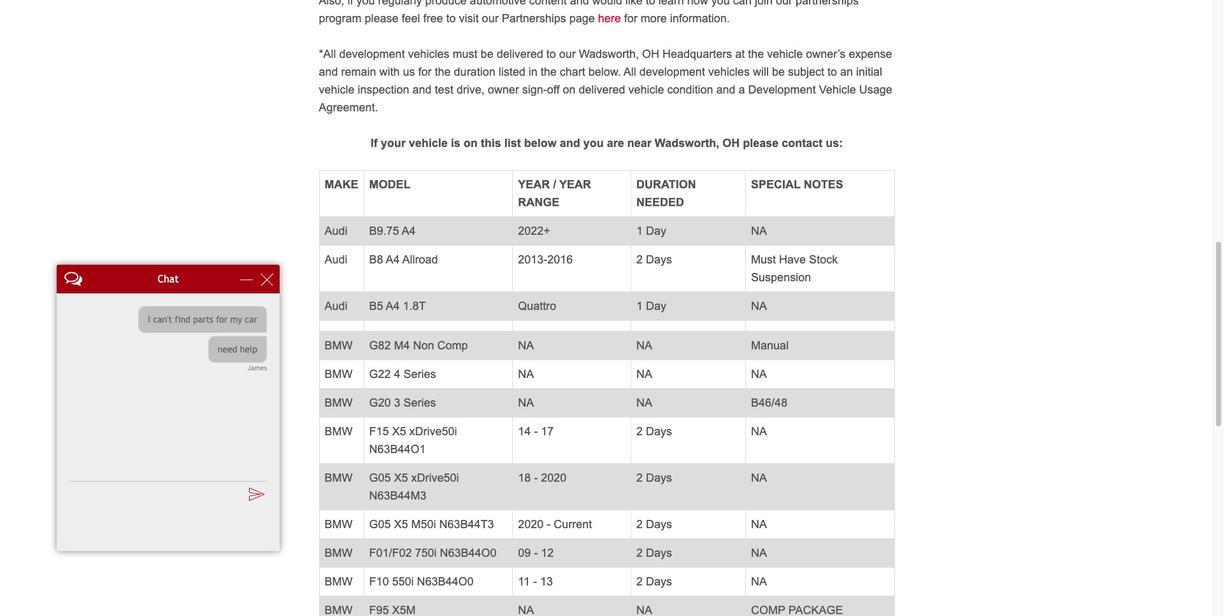 Task type: locate. For each thing, give the bounding box(es) containing it.
1 day from the top
[[646, 225, 667, 238]]

development
[[748, 83, 816, 96]]

0 vertical spatial 1
[[637, 225, 643, 238]]

days for 14 - 17
[[646, 426, 672, 438]]

and up page
[[570, 0, 589, 7]]

you right if
[[357, 0, 375, 7]]

2 for 14 - 17
[[637, 426, 643, 438]]

2 for 2013-2016
[[637, 253, 643, 266]]

1 vertical spatial x5
[[394, 472, 408, 485]]

0 horizontal spatial for
[[418, 65, 432, 78]]

b5
[[369, 300, 383, 313]]

g05 up n63b44m3
[[369, 472, 391, 485]]

2 2 days from the top
[[637, 426, 672, 438]]

1 vertical spatial please
[[743, 137, 779, 150]]

be
[[481, 48, 494, 60], [772, 65, 785, 78]]

0 vertical spatial vehicles
[[408, 48, 450, 60]]

series
[[404, 368, 436, 381], [404, 397, 436, 410]]

if
[[371, 137, 378, 150]]

x5 left m50i
[[394, 519, 408, 531]]

x5
[[392, 426, 406, 438], [394, 472, 408, 485], [394, 519, 408, 531]]

0 horizontal spatial be
[[481, 48, 494, 60]]

- right 14
[[534, 426, 538, 438]]

0 vertical spatial our
[[776, 0, 793, 7]]

0 vertical spatial on
[[563, 83, 576, 96]]

2 vertical spatial our
[[559, 48, 576, 60]]

if your vehicle is on this list below and you are near wadsworth, oh please contact us:
[[371, 137, 843, 150]]

2 horizontal spatial you
[[712, 0, 730, 7]]

1 2 from the top
[[637, 253, 643, 266]]

- for 09
[[534, 547, 538, 560]]

- for 14
[[534, 426, 538, 438]]

- right '11'
[[533, 576, 537, 589]]

duration
[[454, 65, 496, 78]]

6 days from the top
[[646, 576, 672, 589]]

audi down the make
[[325, 225, 348, 238]]

2 1 day from the top
[[637, 300, 667, 313]]

oh down a
[[723, 137, 740, 150]]

2013-
[[518, 253, 548, 266]]

have
[[779, 253, 806, 266]]

development up condition
[[640, 65, 705, 78]]

2 for 18 - 2020
[[637, 472, 643, 485]]

*all development vehicles must be delivered to our wadsworth, oh headquarters at the vehicle owner's expense and remain with us for the duration listed in the chart below. all development vehicles will be subject to an initial vehicle inspection and test drive, owner sign-off on delivered vehicle condition and a development vehicle usage agreement.
[[319, 48, 893, 114]]

headquarters
[[663, 48, 732, 60]]

6 2 from the top
[[637, 576, 643, 589]]

0 horizontal spatial please
[[365, 12, 399, 25]]

0 vertical spatial please
[[365, 12, 399, 25]]

a4 right b8
[[386, 253, 400, 266]]

- right 18
[[534, 472, 538, 485]]

series right 4
[[404, 368, 436, 381]]

1 vertical spatial g05
[[369, 519, 391, 531]]

bmw for g05 x5 xdrive50i n63b44m3
[[325, 472, 353, 485]]

0 vertical spatial a4
[[402, 225, 416, 238]]

1 horizontal spatial wadsworth,
[[655, 137, 720, 150]]

development up the remain
[[339, 48, 405, 60]]

our down automotive
[[482, 12, 499, 25]]

bmw for f01/f02 750i n63b44o0
[[325, 547, 353, 560]]

x5 for g05 x5 xdrive50i n63b44m3
[[394, 472, 408, 485]]

series right 3
[[404, 397, 436, 410]]

if
[[348, 0, 353, 7]]

0 vertical spatial day
[[646, 225, 667, 238]]

n63b44o1
[[369, 443, 426, 456]]

vehicle up subject
[[767, 48, 803, 60]]

oh
[[642, 48, 660, 60], [723, 137, 740, 150]]

chart
[[560, 65, 585, 78]]

2 1 from the top
[[637, 300, 643, 313]]

1 vertical spatial n63b44o0
[[417, 576, 474, 589]]

year up range
[[518, 178, 550, 191]]

audi for b8 a4 allroad
[[325, 253, 348, 266]]

2020 up the "09 - 12"
[[518, 519, 544, 531]]

wadsworth, up duration
[[655, 137, 720, 150]]

below.
[[589, 65, 621, 78]]

5 2 days from the top
[[637, 547, 672, 560]]

to up off
[[547, 48, 556, 60]]

0 horizontal spatial on
[[464, 137, 478, 150]]

subject
[[788, 65, 825, 78]]

1 horizontal spatial the
[[541, 65, 557, 78]]

2016
[[548, 253, 573, 266]]

on inside *all development vehicles must be delivered to our wadsworth, oh headquarters at the vehicle owner's expense and remain with us for the duration listed in the chart below. all development vehicles will be subject to an initial vehicle inspection and test drive, owner sign-off on delivered vehicle condition and a development vehicle usage agreement.
[[563, 83, 576, 96]]

our right join
[[776, 0, 793, 7]]

can
[[733, 0, 752, 7]]

2 g05 from the top
[[369, 519, 391, 531]]

please left contact
[[743, 137, 779, 150]]

days for 2013-2016
[[646, 253, 672, 266]]

1 horizontal spatial vehicles
[[709, 65, 750, 78]]

1 vertical spatial for
[[418, 65, 432, 78]]

for inside *all development vehicles must be delivered to our wadsworth, oh headquarters at the vehicle owner's expense and remain with us for the duration listed in the chart below. all development vehicles will be subject to an initial vehicle inspection and test drive, owner sign-off on delivered vehicle condition and a development vehicle usage agreement.
[[418, 65, 432, 78]]

5 bmw from the top
[[325, 472, 353, 485]]

like
[[626, 0, 643, 7]]

1 vertical spatial xdrive50i
[[411, 472, 459, 485]]

0 vertical spatial wadsworth,
[[579, 48, 639, 60]]

7 bmw from the top
[[325, 547, 353, 560]]

bmw
[[325, 340, 353, 352], [325, 368, 353, 381], [325, 397, 353, 410], [325, 426, 353, 438], [325, 472, 353, 485], [325, 519, 353, 531], [325, 547, 353, 560], [325, 576, 353, 589]]

0 horizontal spatial wadsworth,
[[579, 48, 639, 60]]

5 2 from the top
[[637, 547, 643, 560]]

2 days for 2020 - current
[[637, 519, 672, 531]]

days for 11 - 13
[[646, 576, 672, 589]]

below
[[524, 137, 557, 150]]

3 days from the top
[[646, 472, 672, 485]]

the right "in"
[[541, 65, 557, 78]]

a4
[[402, 225, 416, 238], [386, 253, 400, 266], [386, 300, 400, 313]]

4 days from the top
[[646, 519, 672, 531]]

bmw for g05 x5 m50i n63b44t3
[[325, 519, 353, 531]]

xdrive50i inside g05 x5 xdrive50i n63b44m3
[[411, 472, 459, 485]]

1 vertical spatial 2020
[[518, 519, 544, 531]]

0 horizontal spatial our
[[482, 12, 499, 25]]

1 2 days from the top
[[637, 253, 672, 266]]

1 days from the top
[[646, 253, 672, 266]]

audi for b5 a4 1.8t
[[325, 300, 348, 313]]

2022+
[[518, 225, 550, 238]]

1 horizontal spatial on
[[563, 83, 576, 96]]

days
[[646, 253, 672, 266], [646, 426, 672, 438], [646, 472, 672, 485], [646, 519, 672, 531], [646, 547, 672, 560], [646, 576, 672, 589]]

4 2 from the top
[[637, 519, 643, 531]]

1 1 from the top
[[637, 225, 643, 238]]

listed
[[499, 65, 526, 78]]

5 days from the top
[[646, 547, 672, 560]]

n63b44o0 for f01/f02 750i n63b44o0
[[440, 547, 497, 560]]

0 horizontal spatial the
[[435, 65, 451, 78]]

1 vertical spatial day
[[646, 300, 667, 313]]

the
[[748, 48, 764, 60], [435, 65, 451, 78], [541, 65, 557, 78]]

day
[[646, 225, 667, 238], [646, 300, 667, 313]]

days for 09 - 12
[[646, 547, 672, 560]]

wadsworth,
[[579, 48, 639, 60], [655, 137, 720, 150]]

2 audi from the top
[[325, 253, 348, 266]]

0 horizontal spatial oh
[[642, 48, 660, 60]]

audi for b9.75 a4
[[325, 225, 348, 238]]

xdrive50i up n63b44o1
[[409, 426, 457, 438]]

and
[[570, 0, 589, 7], [319, 65, 338, 78], [413, 83, 432, 96], [717, 83, 736, 96], [560, 137, 580, 150]]

1 horizontal spatial oh
[[723, 137, 740, 150]]

11 - 13
[[518, 576, 553, 589]]

3 2 from the top
[[637, 472, 643, 485]]

day for quattro
[[646, 300, 667, 313]]

our up chart
[[559, 48, 576, 60]]

1 horizontal spatial be
[[772, 65, 785, 78]]

1 vertical spatial on
[[464, 137, 478, 150]]

partnerships
[[502, 12, 566, 25]]

a4 right b5
[[386, 300, 400, 313]]

us
[[403, 65, 415, 78]]

on right is
[[464, 137, 478, 150]]

- left the current
[[547, 519, 551, 531]]

be right will
[[772, 65, 785, 78]]

audi left b8
[[325, 253, 348, 266]]

year right /
[[559, 178, 591, 191]]

a4 for b9.75
[[402, 225, 416, 238]]

13
[[540, 576, 553, 589]]

for
[[624, 12, 638, 25], [418, 65, 432, 78]]

and down *all at the left top of page
[[319, 65, 338, 78]]

vehicles up us
[[408, 48, 450, 60]]

n63b44o0
[[440, 547, 497, 560], [417, 576, 474, 589]]

you left "can"
[[712, 0, 730, 7]]

near
[[628, 137, 652, 150]]

1
[[637, 225, 643, 238], [637, 300, 643, 313]]

1 horizontal spatial our
[[559, 48, 576, 60]]

0 vertical spatial audi
[[325, 225, 348, 238]]

2 vertical spatial a4
[[386, 300, 400, 313]]

g05 inside g05 x5 xdrive50i n63b44m3
[[369, 472, 391, 485]]

produce
[[425, 0, 467, 7]]

audi left b5
[[325, 300, 348, 313]]

4 2 days from the top
[[637, 519, 672, 531]]

2 days for 11 - 13
[[637, 576, 672, 589]]

0 horizontal spatial development
[[339, 48, 405, 60]]

1 1 day from the top
[[637, 225, 667, 238]]

please
[[365, 12, 399, 25], [743, 137, 779, 150]]

n63b44o0 down n63b44t3
[[440, 547, 497, 560]]

0 vertical spatial be
[[481, 48, 494, 60]]

2 bmw from the top
[[325, 368, 353, 381]]

please down regularly
[[365, 12, 399, 25]]

0 horizontal spatial vehicles
[[408, 48, 450, 60]]

test
[[435, 83, 453, 96]]

1 vertical spatial delivered
[[579, 83, 625, 96]]

2 for 2020 - current
[[637, 519, 643, 531]]

4 bmw from the top
[[325, 426, 353, 438]]

8 bmw from the top
[[325, 576, 353, 589]]

2 day from the top
[[646, 300, 667, 313]]

2 horizontal spatial the
[[748, 48, 764, 60]]

owner
[[488, 83, 519, 96]]

2 vertical spatial x5
[[394, 519, 408, 531]]

2020 right 18
[[541, 472, 567, 485]]

1 g05 from the top
[[369, 472, 391, 485]]

*all
[[319, 48, 336, 60]]

on
[[563, 83, 576, 96], [464, 137, 478, 150]]

2 days from the top
[[646, 426, 672, 438]]

- left the 12
[[534, 547, 538, 560]]

1 vertical spatial a4
[[386, 253, 400, 266]]

non
[[413, 340, 434, 352]]

1 vertical spatial development
[[640, 65, 705, 78]]

1 bmw from the top
[[325, 340, 353, 352]]

the up 'test'
[[435, 65, 451, 78]]

join
[[755, 0, 773, 7]]

2 year from the left
[[559, 178, 591, 191]]

1 horizontal spatial please
[[743, 137, 779, 150]]

xdrive50i for n63b44o1
[[409, 426, 457, 438]]

be up duration
[[481, 48, 494, 60]]

1 vertical spatial series
[[404, 397, 436, 410]]

duration
[[637, 178, 696, 191]]

1 horizontal spatial development
[[640, 65, 705, 78]]

1 vertical spatial 1 day
[[637, 300, 667, 313]]

you left are on the top of page
[[584, 137, 604, 150]]

for right us
[[418, 65, 432, 78]]

oh down more
[[642, 48, 660, 60]]

0 horizontal spatial you
[[357, 0, 375, 7]]

for down "like" at the top
[[624, 12, 638, 25]]

g20
[[369, 397, 391, 410]]

6 bmw from the top
[[325, 519, 353, 531]]

on right off
[[563, 83, 576, 96]]

b8
[[369, 253, 383, 266]]

g05 for g05 x5 xdrive50i n63b44m3
[[369, 472, 391, 485]]

to
[[646, 0, 656, 7], [446, 12, 456, 25], [547, 48, 556, 60], [828, 65, 837, 78]]

6 2 days from the top
[[637, 576, 672, 589]]

0 vertical spatial development
[[339, 48, 405, 60]]

0 vertical spatial series
[[404, 368, 436, 381]]

vehicles down at
[[709, 65, 750, 78]]

b5 a4 1.8t
[[369, 300, 426, 313]]

a4 right b9.75
[[402, 225, 416, 238]]

1 horizontal spatial year
[[559, 178, 591, 191]]

1 vertical spatial oh
[[723, 137, 740, 150]]

feel
[[402, 12, 420, 25]]

development
[[339, 48, 405, 60], [640, 65, 705, 78]]

0 vertical spatial x5
[[392, 426, 406, 438]]

1 vertical spatial vehicles
[[709, 65, 750, 78]]

17
[[541, 426, 554, 438]]

1 day for 2022+
[[637, 225, 667, 238]]

g05 x5 xdrive50i n63b44m3
[[369, 472, 459, 503]]

wadsworth, up below.
[[579, 48, 639, 60]]

2 days
[[637, 253, 672, 266], [637, 426, 672, 438], [637, 472, 672, 485], [637, 519, 672, 531], [637, 547, 672, 560], [637, 576, 672, 589]]

our inside *all development vehicles must be delivered to our wadsworth, oh headquarters at the vehicle owner's expense and remain with us for the duration listed in the chart below. all development vehicles will be subject to an initial vehicle inspection and test drive, owner sign-off on delivered vehicle condition and a development vehicle usage agreement.
[[559, 48, 576, 60]]

our
[[776, 0, 793, 7], [482, 12, 499, 25], [559, 48, 576, 60]]

2 vertical spatial audi
[[325, 300, 348, 313]]

0 vertical spatial g05
[[369, 472, 391, 485]]

and left a
[[717, 83, 736, 96]]

3 2 days from the top
[[637, 472, 672, 485]]

xdrive50i up n63b44m3
[[411, 472, 459, 485]]

wadsworth, inside *all development vehicles must be delivered to our wadsworth, oh headquarters at the vehicle owner's expense and remain with us for the duration listed in the chart below. all development vehicles will be subject to an initial vehicle inspection and test drive, owner sign-off on delivered vehicle condition and a development vehicle usage agreement.
[[579, 48, 639, 60]]

n63b44t3
[[439, 519, 494, 531]]

x5 inside g05 x5 xdrive50i n63b44m3
[[394, 472, 408, 485]]

1 vertical spatial 1
[[637, 300, 643, 313]]

the right at
[[748, 48, 764, 60]]

0 vertical spatial n63b44o0
[[440, 547, 497, 560]]

2 series from the top
[[404, 397, 436, 410]]

0 vertical spatial 1 day
[[637, 225, 667, 238]]

1 day
[[637, 225, 667, 238], [637, 300, 667, 313]]

0 horizontal spatial year
[[518, 178, 550, 191]]

3 audi from the top
[[325, 300, 348, 313]]

n63b44o0 down f01/f02 750i n63b44o0
[[417, 576, 474, 589]]

0 vertical spatial xdrive50i
[[409, 426, 457, 438]]

g22 4 series
[[369, 368, 436, 381]]

0 vertical spatial for
[[624, 12, 638, 25]]

b46/48
[[751, 397, 788, 410]]

expense
[[849, 48, 893, 60]]

3 bmw from the top
[[325, 397, 353, 410]]

an
[[840, 65, 853, 78]]

x5 up n63b44o1
[[392, 426, 406, 438]]

x5 up n63b44m3
[[394, 472, 408, 485]]

0 vertical spatial oh
[[642, 48, 660, 60]]

1 audi from the top
[[325, 225, 348, 238]]

-
[[534, 426, 538, 438], [534, 472, 538, 485], [547, 519, 551, 531], [534, 547, 538, 560], [533, 576, 537, 589]]

- for 11
[[533, 576, 537, 589]]

1 vertical spatial audi
[[325, 253, 348, 266]]

would
[[592, 0, 622, 7]]

1 vertical spatial wadsworth,
[[655, 137, 720, 150]]

delivered up listed
[[497, 48, 543, 60]]

must have stock suspension
[[751, 253, 838, 284]]

delivered down below.
[[579, 83, 625, 96]]

g05 up f01/f02
[[369, 519, 391, 531]]

0 horizontal spatial delivered
[[497, 48, 543, 60]]

bmw for f10 550i n63b44o0
[[325, 576, 353, 589]]

allroad
[[402, 253, 438, 266]]

1 series from the top
[[404, 368, 436, 381]]

x5 inside f15 x5 xdrive50i n63b44o1
[[392, 426, 406, 438]]

f10 550i n63b44o0
[[369, 576, 474, 589]]

and right "below"
[[560, 137, 580, 150]]

2 2 from the top
[[637, 426, 643, 438]]

xdrive50i inside f15 x5 xdrive50i n63b44o1
[[409, 426, 457, 438]]



Task type: vqa. For each thing, say whether or not it's contained in the screenshot.
"Air" to the bottom
no



Task type: describe. For each thing, give the bounding box(es) containing it.
g22
[[369, 368, 391, 381]]

1 day for quattro
[[637, 300, 667, 313]]

bmw for g82 m4 non comp
[[325, 340, 353, 352]]

a
[[739, 83, 745, 96]]

a4 for b8
[[386, 253, 400, 266]]

needed
[[637, 196, 684, 209]]

2020 - current
[[518, 519, 592, 531]]

must
[[453, 48, 478, 60]]

vehicle up agreement.
[[319, 83, 355, 96]]

special
[[751, 178, 801, 191]]

1 for quattro
[[637, 300, 643, 313]]

m50i
[[411, 519, 436, 531]]

page
[[569, 12, 595, 25]]

f10
[[369, 576, 389, 589]]

to up more
[[646, 0, 656, 7]]

b8 a4 allroad
[[369, 253, 438, 266]]

to down produce
[[446, 12, 456, 25]]

xdrive50i for n63b44m3
[[411, 472, 459, 485]]

1 horizontal spatial delivered
[[579, 83, 625, 96]]

duration needed
[[637, 178, 696, 209]]

how
[[687, 0, 709, 7]]

g82
[[369, 340, 391, 352]]

vehicle
[[819, 83, 856, 96]]

manual
[[751, 340, 789, 352]]

oh inside *all development vehicles must be delivered to our wadsworth, oh headquarters at the vehicle owner's expense and remain with us for the duration listed in the chart below. all development vehicles will be subject to an initial vehicle inspection and test drive, owner sign-off on delivered vehicle condition and a development vehicle usage agreement.
[[642, 48, 660, 60]]

inspection
[[358, 83, 409, 96]]

2 days for 18 - 2020
[[637, 472, 672, 485]]

2 for 09 - 12
[[637, 547, 643, 560]]

all
[[624, 65, 636, 78]]

usage
[[859, 83, 893, 96]]

regularly
[[378, 0, 422, 7]]

to left an at the right top of the page
[[828, 65, 837, 78]]

14
[[518, 426, 531, 438]]

1 horizontal spatial for
[[624, 12, 638, 25]]

comp
[[437, 340, 468, 352]]

must
[[751, 253, 776, 266]]

with
[[380, 65, 400, 78]]

at
[[735, 48, 745, 60]]

condition
[[667, 83, 713, 96]]

suspension
[[751, 271, 811, 284]]

will
[[753, 65, 769, 78]]

visit
[[459, 12, 479, 25]]

days for 2020 - current
[[646, 519, 672, 531]]

bmw for g20 3 series
[[325, 397, 353, 410]]

automotive
[[470, 0, 526, 7]]

here link
[[598, 12, 621, 25]]

2 for 11 - 13
[[637, 576, 643, 589]]

vehicle left is
[[409, 137, 448, 150]]

14 - 17
[[518, 426, 554, 438]]

bmw for f15 x5 xdrive50i n63b44o1
[[325, 426, 353, 438]]

off
[[547, 83, 560, 96]]

550i
[[392, 576, 414, 589]]

learn
[[659, 0, 684, 7]]

a4 for b5
[[386, 300, 400, 313]]

year / year range
[[518, 178, 591, 209]]

day for 2022+
[[646, 225, 667, 238]]

x5 for g05 x5 m50i n63b44t3
[[394, 519, 408, 531]]

program
[[319, 12, 362, 25]]

n63b44o0 for f10 550i n63b44o0
[[417, 576, 474, 589]]

also,
[[319, 0, 344, 7]]

contact
[[782, 137, 823, 150]]

11
[[518, 576, 530, 589]]

information.
[[670, 12, 730, 25]]

free
[[423, 12, 443, 25]]

model
[[369, 178, 411, 191]]

750i
[[415, 547, 437, 560]]

0 vertical spatial 2020
[[541, 472, 567, 485]]

range
[[518, 196, 560, 209]]

vehicle down the all
[[629, 83, 664, 96]]

g82 m4 non comp
[[369, 340, 468, 352]]

sign-
[[522, 83, 547, 96]]

and left 'test'
[[413, 83, 432, 96]]

12
[[541, 547, 554, 560]]

partnerships
[[796, 0, 859, 7]]

b9.75
[[369, 225, 399, 238]]

2 days for 09 - 12
[[637, 547, 672, 560]]

drive,
[[457, 83, 485, 96]]

also, if you regularly produce automotive content and would like to learn how you can join our partnerships program please feel free to visit our partnerships page
[[319, 0, 859, 25]]

1 vertical spatial our
[[482, 12, 499, 25]]

18 - 2020
[[518, 472, 567, 485]]

is
[[451, 137, 461, 150]]

list
[[505, 137, 521, 150]]

- for 18
[[534, 472, 538, 485]]

please inside also, if you regularly produce automotive content and would like to learn how you can join our partnerships program please feel free to visit our partnerships page
[[365, 12, 399, 25]]

stock
[[809, 253, 838, 266]]

your
[[381, 137, 406, 150]]

series for g20 3 series
[[404, 397, 436, 410]]

1 horizontal spatial you
[[584, 137, 604, 150]]

f01/f02
[[369, 547, 412, 560]]

2013-2016
[[518, 253, 573, 266]]

2 days for 2013-2016
[[637, 253, 672, 266]]

x5 for f15 x5 xdrive50i n63b44o1
[[392, 426, 406, 438]]

1.8t
[[403, 300, 426, 313]]

remain
[[341, 65, 376, 78]]

current
[[554, 519, 592, 531]]

- for 2020
[[547, 519, 551, 531]]

here for more information.
[[598, 12, 730, 25]]

0 vertical spatial delivered
[[497, 48, 543, 60]]

in
[[529, 65, 538, 78]]

days for 18 - 2020
[[646, 472, 672, 485]]

us:
[[826, 137, 843, 150]]

owner's
[[806, 48, 846, 60]]

make
[[325, 178, 358, 191]]

m4
[[394, 340, 410, 352]]

2 horizontal spatial our
[[776, 0, 793, 7]]

1 vertical spatial be
[[772, 65, 785, 78]]

n63b44m3
[[369, 490, 427, 503]]

2 days for 14 - 17
[[637, 426, 672, 438]]

g05 x5 m50i n63b44t3
[[369, 519, 494, 531]]

series for g22 4 series
[[404, 368, 436, 381]]

this
[[481, 137, 501, 150]]

agreement.
[[319, 101, 378, 114]]

1 year from the left
[[518, 178, 550, 191]]

and inside also, if you regularly produce automotive content and would like to learn how you can join our partnerships program please feel free to visit our partnerships page
[[570, 0, 589, 7]]

1 for 2022+
[[637, 225, 643, 238]]

special notes
[[751, 178, 844, 191]]

g05 for g05 x5 m50i n63b44t3
[[369, 519, 391, 531]]

/
[[553, 178, 556, 191]]

notes
[[804, 178, 844, 191]]

3
[[394, 397, 401, 410]]

bmw for g22 4 series
[[325, 368, 353, 381]]



